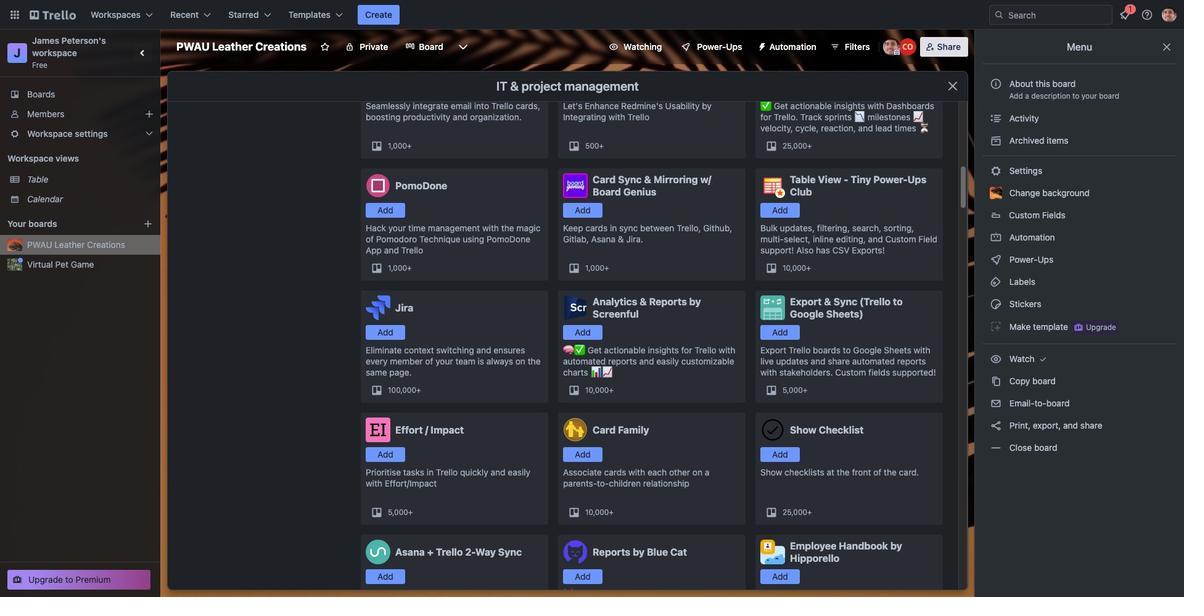 Task type: describe. For each thing, give the bounding box(es) containing it.
associate cards with each other on a parents-to-children relationship
[[563, 467, 710, 489]]

calendar
[[27, 194, 63, 204]]

email-
[[1010, 398, 1035, 408]]

keep cards in sync between trello, github, gitlab, asana & jira.
[[563, 223, 733, 244]]

j link
[[7, 43, 27, 63]]

add button for export & sync (trello to google sheets)
[[761, 325, 800, 340]]

view
[[819, 174, 842, 185]]

2 vertical spatial of
[[874, 467, 882, 478]]

at
[[827, 467, 835, 478]]

archived items
[[1008, 135, 1069, 146]]

customize views image
[[457, 41, 469, 53]]

print, export, and share
[[1008, 420, 1103, 431]]

trello,
[[677, 223, 701, 233]]

pwau inside "pwau leather creations" link
[[27, 239, 52, 250]]

upgrade for upgrade to premium
[[28, 574, 63, 585]]

get for 🧠✅
[[588, 345, 602, 355]]

custom inside button
[[1009, 210, 1040, 220]]

insights for 📉
[[835, 101, 866, 111]]

0 horizontal spatial james peterson (jamespeterson93) image
[[883, 38, 901, 56]]

show checklists at the front of the card.
[[761, 467, 920, 478]]

asana + trello 2-way sync
[[396, 547, 522, 558]]

eliminate
[[366, 345, 402, 355]]

workspace
[[32, 48, 77, 58]]

trello inside let's enhance redmine's usability by integrating with trello
[[628, 112, 650, 122]]

game
[[71, 259, 94, 270]]

bulk updates, filtering, search, sorting, multi-select, inline editing, and custom field support! also has csv exports!
[[761, 223, 938, 255]]

and inside bulk updates, filtering, search, sorting, multi-select, inline editing, and custom field support! also has csv exports!
[[869, 234, 883, 244]]

1 vertical spatial creations
[[87, 239, 125, 250]]

Board name text field
[[170, 37, 313, 57]]

make template
[[1008, 321, 1069, 332]]

team
[[456, 356, 476, 367]]

sm image for close board
[[990, 442, 1003, 454]]

1,000 down boosting
[[388, 141, 407, 151]]

1,000 + for pomodone
[[388, 263, 412, 273]]

upgrade to premium
[[28, 574, 111, 585]]

starred button
[[221, 5, 279, 25]]

email
[[451, 101, 472, 111]]

a inside associate cards with each other on a parents-to-children relationship
[[705, 467, 710, 478]]

and down the email-to-board link
[[1064, 420, 1079, 431]]

add for reports by blue cat
[[575, 571, 591, 582]]

trello inside export trello boards to google sheets with live updates and share automated reports with stakeholders. custom fields supported!
[[789, 345, 811, 355]]

add button for jira
[[366, 325, 405, 340]]

share inside export trello boards to google sheets with live updates and share automated reports with stakeholders. custom fields supported!
[[828, 356, 850, 367]]

screenful
[[593, 309, 639, 320]]

boards inside your boards with 2 items element
[[28, 218, 57, 229]]

your boards with 2 items element
[[7, 217, 125, 231]]

with down live
[[761, 367, 777, 378]]

+ for jira
[[416, 386, 421, 395]]

virtual
[[27, 259, 53, 270]]

analytics
[[593, 296, 638, 307]]

blue
[[647, 547, 668, 558]]

100,000 +
[[388, 386, 421, 395]]

boosting
[[366, 112, 401, 122]]

sm image for archived items
[[990, 135, 1003, 147]]

workspace settings button
[[0, 124, 160, 144]]

way
[[476, 547, 496, 558]]

with inside let's enhance redmine's usability by integrating with trello
[[609, 112, 626, 122]]

about
[[1010, 78, 1034, 89]]

show for show checklist
[[790, 425, 817, 436]]

watching
[[624, 41, 662, 52]]

2 25,000 + from the top
[[783, 508, 812, 517]]

with inside ✅ get actionable insights with dashboards for trello. track sprints 📉 milestones 📈 velocity, cycle, reaction, and lead times ⏳
[[868, 101, 885, 111]]

0 vertical spatial pomodone
[[396, 180, 448, 191]]

prioritise
[[366, 467, 401, 478]]

+ left "2-"
[[427, 547, 434, 558]]

your inside eliminate context switching and ensures every member of your team is always on the same page.
[[436, 356, 453, 367]]

watching button
[[602, 37, 670, 57]]

in for /
[[427, 467, 434, 478]]

templates
[[289, 9, 331, 20]]

pomodone inside hack your time management with the magic of pomodoro technique using pomodone app and trello
[[487, 234, 531, 244]]

open information menu image
[[1142, 9, 1154, 21]]

add button for reports by blue cat
[[563, 570, 603, 584]]

this member is an admin of this board. image
[[895, 50, 900, 56]]

board inside card sync & mirroring w/ board genius
[[593, 186, 621, 197]]

custom fields button
[[983, 205, 1177, 225]]

2-
[[465, 547, 476, 558]]

10,000 + for table view - tiny power-ups club
[[783, 263, 811, 273]]

+ for card family
[[609, 508, 614, 517]]

christina overa (christinaovera) image
[[899, 38, 917, 56]]

add for effort / impact
[[378, 449, 394, 460]]

your boards
[[7, 218, 57, 229]]

+ for effort / impact
[[408, 508, 413, 517]]

1 vertical spatial automation
[[1008, 232, 1056, 242]]

pwau leather creations inside the pwau leather creations text field
[[176, 40, 307, 53]]

and inside export trello boards to google sheets with live updates and share automated reports with stakeholders. custom fields supported!
[[811, 356, 826, 367]]

stickers
[[1008, 299, 1042, 309]]

📈
[[913, 112, 925, 122]]

export for export trello boards to google sheets with live updates and share automated reports with stakeholders. custom fields supported!
[[761, 345, 787, 355]]

& for export
[[825, 296, 832, 307]]

add button for card family
[[563, 447, 603, 462]]

lead
[[876, 123, 893, 133]]

10,000 for card family
[[586, 508, 609, 517]]

private
[[360, 41, 388, 52]]

multi-
[[761, 234, 784, 244]]

0 horizontal spatial reports
[[593, 547, 631, 558]]

0 horizontal spatial sync
[[498, 547, 522, 558]]

10,000 + for card family
[[586, 508, 614, 517]]

children
[[609, 478, 641, 489]]

1 25,000 from the top
[[783, 141, 808, 151]]

10,000 + for analytics & reports by screenful
[[586, 386, 614, 395]]

power-ups button
[[673, 37, 750, 57]]

relationship
[[644, 478, 690, 489]]

effort/impact
[[385, 478, 437, 489]]

let's enhance redmine's usability by integrating with trello
[[563, 101, 712, 122]]

integrate
[[413, 101, 449, 111]]

with inside prioritise tasks in trello quickly and easily with effort/impact
[[366, 478, 383, 489]]

jira.
[[627, 234, 644, 244]]

1,000 + down boosting
[[388, 141, 412, 151]]

card.
[[899, 467, 920, 478]]

+ down productivity at the top left
[[407, 141, 412, 151]]

by inside let's enhance redmine's usability by integrating with trello
[[702, 101, 712, 111]]

for inside 🧠✅ get actionable insights for trello with automated reports and easily customizable charts 📊📈
[[682, 345, 693, 355]]

2 vertical spatial power-
[[1010, 254, 1038, 265]]

primary element
[[0, 0, 1185, 30]]

power-ups inside "button"
[[697, 41, 743, 52]]

+ for show checklist
[[808, 508, 812, 517]]

to inside export & sync (trello to google sheets)
[[893, 296, 903, 307]]

upgrade to premium link
[[7, 570, 151, 590]]

cat
[[671, 547, 687, 558]]

activity
[[1008, 113, 1040, 123]]

the inside eliminate context switching and ensures every member of your team is always on the same page.
[[528, 356, 541, 367]]

reaction,
[[821, 123, 856, 133]]

for inside ✅ get actionable insights with dashboards for trello. track sprints 📉 milestones 📈 velocity, cycle, reaction, and lead times ⏳
[[761, 112, 772, 122]]

upgrade for upgrade
[[1087, 323, 1117, 332]]

same
[[366, 367, 387, 378]]

insights for easily
[[648, 345, 679, 355]]

export for export & sync (trello to google sheets)
[[790, 296, 822, 307]]

google inside export trello boards to google sheets with live updates and share automated reports with stakeholders. custom fields supported!
[[854, 345, 882, 355]]

trello.
[[774, 112, 798, 122]]

project
[[522, 79, 562, 93]]

to inside 'about this board add a description to your board'
[[1073, 91, 1080, 101]]

technique
[[420, 234, 461, 244]]

sm image inside automation button
[[753, 37, 770, 54]]

Search field
[[1005, 6, 1113, 24]]

📊📈
[[591, 367, 613, 378]]

1 horizontal spatial power-ups
[[1008, 254, 1056, 265]]

1 25,000 + from the top
[[783, 141, 812, 151]]

+ down integrating
[[599, 141, 604, 151]]

parents-
[[563, 478, 597, 489]]

🧠✅
[[563, 345, 586, 355]]

integrating
[[563, 112, 607, 122]]

csv
[[833, 245, 850, 255]]

the left card.
[[884, 467, 897, 478]]

✅ get actionable insights with dashboards for trello. track sprints 📉 milestones 📈 velocity, cycle, reaction, and lead times ⏳
[[761, 101, 935, 133]]

trello left "2-"
[[436, 547, 463, 558]]

and inside ✅ get actionable insights with dashboards for trello. track sprints 📉 milestones 📈 velocity, cycle, reaction, and lead times ⏳
[[859, 123, 874, 133]]

creations inside text field
[[255, 40, 307, 53]]

add for export & sync (trello to google sheets)
[[773, 327, 789, 338]]

print,
[[1010, 420, 1031, 431]]

+ for export & sync (trello to google sheets)
[[803, 386, 808, 395]]

sm image for print, export, and share
[[990, 420, 1003, 432]]

private button
[[338, 37, 396, 57]]

checklists
[[785, 467, 825, 478]]

live
[[761, 356, 774, 367]]

ups inside "button"
[[726, 41, 743, 52]]

a inside 'about this board add a description to your board'
[[1026, 91, 1030, 101]]

club
[[790, 186, 813, 197]]

+ down cycle,
[[808, 141, 812, 151]]

📉
[[855, 112, 866, 122]]

create button
[[358, 5, 400, 25]]

automation inside button
[[770, 41, 817, 52]]

add for card sync & mirroring w/ board genius
[[575, 205, 591, 215]]

ups inside table view - tiny power-ups club
[[908, 174, 927, 185]]

2 horizontal spatial ups
[[1038, 254, 1054, 265]]

and inside seamlessly integrate email into trello cards, boosting productivity and organization.
[[453, 112, 468, 122]]

member
[[390, 356, 423, 367]]

with inside 🧠✅ get actionable insights for trello with automated reports and easily customizable charts 📊📈
[[719, 345, 736, 355]]

0 horizontal spatial leather
[[55, 239, 85, 250]]

sm image for email-to-board
[[990, 397, 1003, 410]]

updates,
[[780, 223, 815, 233]]

by inside the employee handbook by hipporello
[[891, 541, 903, 552]]

with inside associate cards with each other on a parents-to-children relationship
[[629, 467, 646, 478]]

cycle,
[[796, 123, 819, 133]]

automated inside export trello boards to google sheets with live updates and share automated reports with stakeholders. custom fields supported!
[[853, 356, 895, 367]]

sheets)
[[827, 309, 864, 320]]

sm image for activity
[[990, 112, 1003, 125]]

add button for show checklist
[[761, 447, 800, 462]]

workspace views
[[7, 153, 79, 164]]

boards inside export trello boards to google sheets with live updates and share automated reports with stakeholders. custom fields supported!
[[813, 345, 841, 355]]

trello inside hack your time management with the magic of pomodoro technique using pomodone app and trello
[[402, 245, 423, 255]]

productivity
[[403, 112, 451, 122]]

customizable
[[682, 356, 735, 367]]

settings
[[1008, 165, 1043, 176]]

add button for effort / impact
[[366, 447, 405, 462]]

5,000 + for export & sync (trello to google sheets)
[[783, 386, 808, 395]]

templates button
[[281, 5, 351, 25]]

board inside "link"
[[1033, 376, 1056, 386]]

workspace for workspace settings
[[27, 128, 73, 139]]

add for employee handbook by hipporello
[[773, 571, 789, 582]]

& for analytics
[[640, 296, 647, 307]]

card for card sync & mirroring w/ board genius
[[593, 174, 616, 185]]

sm image for automation
[[990, 231, 1003, 244]]

template
[[1034, 321, 1069, 332]]

1 vertical spatial asana
[[396, 547, 425, 558]]

add for jira
[[378, 327, 394, 338]]

power-ups link
[[983, 250, 1177, 270]]

the right at
[[837, 467, 850, 478]]

by inside analytics & reports by screenful
[[690, 296, 701, 307]]

tiny
[[851, 174, 872, 185]]

0 horizontal spatial pwau leather creations
[[27, 239, 125, 250]]

to- inside associate cards with each other on a parents-to-children relationship
[[597, 478, 609, 489]]

times
[[895, 123, 917, 133]]

easily inside 🧠✅ get actionable insights for trello with automated reports and easily customizable charts 📊📈
[[657, 356, 679, 367]]

workspace for workspace views
[[7, 153, 53, 164]]

reports inside 🧠✅ get actionable insights for trello with automated reports and easily customizable charts 📊📈
[[608, 356, 637, 367]]

add button for pomodone
[[366, 203, 405, 218]]

board down export,
[[1035, 442, 1058, 453]]

into
[[474, 101, 489, 111]]

1 horizontal spatial share
[[1081, 420, 1103, 431]]

automated inside 🧠✅ get actionable insights for trello with automated reports and easily customizable charts 📊📈
[[563, 356, 606, 367]]

by left "blue"
[[633, 547, 645, 558]]



Task type: vqa. For each thing, say whether or not it's contained in the screenshot.
TRY
no



Task type: locate. For each thing, give the bounding box(es) containing it.
with up customizable
[[719, 345, 736, 355]]

to- down associate
[[597, 478, 609, 489]]

add inside 'about this board add a description to your board'
[[1010, 91, 1024, 101]]

the right always
[[528, 356, 541, 367]]

asana right gitlab,
[[592, 234, 616, 244]]

export inside export & sync (trello to google sheets)
[[790, 296, 822, 307]]

2 vertical spatial 10,000 +
[[586, 508, 614, 517]]

stickers link
[[983, 294, 1177, 314]]

automation left filters button
[[770, 41, 817, 52]]

actionable for track
[[791, 101, 832, 111]]

in inside prioritise tasks in trello quickly and easily with effort/impact
[[427, 467, 434, 478]]

table for table view - tiny power-ups club
[[790, 174, 816, 185]]

cards for card family
[[604, 467, 627, 478]]

for up customizable
[[682, 345, 693, 355]]

25,000 up employee
[[783, 508, 808, 517]]

2 vertical spatial sync
[[498, 547, 522, 558]]

every
[[366, 356, 388, 367]]

0 horizontal spatial easily
[[508, 467, 531, 478]]

sm image inside stickers link
[[990, 298, 1003, 310]]

power- inside table view - tiny power-ups club
[[874, 174, 908, 185]]

sm image
[[990, 135, 1003, 147], [990, 231, 1003, 244], [990, 276, 1003, 288], [990, 298, 1003, 310], [990, 397, 1003, 410]]

1 automated from the left
[[563, 356, 606, 367]]

0 vertical spatial 10,000 +
[[783, 263, 811, 273]]

sm image inside labels link
[[990, 276, 1003, 288]]

reports right analytics
[[649, 296, 687, 307]]

2 horizontal spatial sync
[[834, 296, 858, 307]]

1 horizontal spatial pwau leather creations
[[176, 40, 307, 53]]

power- inside "button"
[[697, 41, 726, 52]]

filtering,
[[817, 223, 850, 233]]

1 horizontal spatial leather
[[212, 40, 253, 53]]

james
[[32, 35, 59, 46]]

sm image for labels
[[990, 276, 1003, 288]]

0 horizontal spatial google
[[790, 309, 824, 320]]

google inside export & sync (trello to google sheets)
[[790, 309, 824, 320]]

and down pomodoro
[[384, 245, 399, 255]]

table up club on the top right
[[790, 174, 816, 185]]

add button
[[366, 203, 405, 218], [563, 203, 603, 218], [761, 203, 800, 218], [366, 325, 405, 340], [563, 325, 603, 340], [761, 325, 800, 340], [366, 447, 405, 462], [563, 447, 603, 462], [761, 447, 800, 462], [366, 570, 405, 584], [563, 570, 603, 584], [761, 570, 800, 584]]

1 vertical spatial easily
[[508, 467, 531, 478]]

and inside hack your time management with the magic of pomodoro technique using pomodone app and trello
[[384, 245, 399, 255]]

5,000
[[783, 386, 803, 395], [388, 508, 408, 517]]

+ for table view - tiny power-ups club
[[807, 263, 811, 273]]

reports
[[608, 356, 637, 367], [898, 356, 927, 367]]

1 vertical spatial show
[[761, 467, 783, 478]]

show left the checklist at the right bottom
[[790, 425, 817, 436]]

by right handbook
[[891, 541, 903, 552]]

export inside export trello boards to google sheets with live updates and share automated reports with stakeholders. custom fields supported!
[[761, 345, 787, 355]]

by right usability
[[702, 101, 712, 111]]

add button for employee handbook by hipporello
[[761, 570, 800, 584]]

1 horizontal spatial in
[[610, 223, 617, 233]]

effort
[[396, 425, 423, 436]]

0 vertical spatial ups
[[726, 41, 743, 52]]

0 horizontal spatial board
[[419, 41, 443, 52]]

workspace inside workspace settings popup button
[[27, 128, 73, 139]]

0 vertical spatial power-
[[697, 41, 726, 52]]

of for jira
[[425, 356, 433, 367]]

always
[[487, 356, 513, 367]]

workspaces
[[91, 9, 141, 20]]

0 vertical spatial in
[[610, 223, 617, 233]]

the inside hack your time management with the magic of pomodoro technique using pomodone app and trello
[[502, 223, 514, 233]]

starred
[[228, 9, 259, 20]]

organization.
[[470, 112, 522, 122]]

change
[[1010, 188, 1041, 198]]

reports left "blue"
[[593, 547, 631, 558]]

1 card from the top
[[593, 174, 616, 185]]

add for show checklist
[[773, 449, 789, 460]]

close board link
[[983, 438, 1177, 458]]

show left checklists
[[761, 467, 783, 478]]

close
[[1010, 442, 1032, 453]]

hack your time management with the magic of pomodoro technique using pomodone app and trello
[[366, 223, 541, 255]]

actionable up track
[[791, 101, 832, 111]]

1 reports from the left
[[608, 356, 637, 367]]

and down email
[[453, 112, 468, 122]]

0 horizontal spatial actionable
[[604, 345, 646, 355]]

1 vertical spatial 10,000 +
[[586, 386, 614, 395]]

add for asana + trello 2-way sync
[[378, 571, 394, 582]]

using
[[463, 234, 485, 244]]

get
[[774, 101, 789, 111], [588, 345, 602, 355]]

trello up updates
[[789, 345, 811, 355]]

insights up 📉 on the right top
[[835, 101, 866, 111]]

of inside eliminate context switching and ensures every member of your team is always on the same page.
[[425, 356, 433, 367]]

and up stakeholders.
[[811, 356, 826, 367]]

and up exports!
[[869, 234, 883, 244]]

add for table view - tiny power-ups club
[[773, 205, 789, 215]]

cards up gitlab,
[[586, 223, 608, 233]]

insights inside 🧠✅ get actionable insights for trello with automated reports and easily customizable charts 📊📈
[[648, 345, 679, 355]]

workspace left views
[[7, 153, 53, 164]]

cards for card sync & mirroring w/ board genius
[[586, 223, 608, 233]]

james peterson (jamespeterson93) image right the filters
[[883, 38, 901, 56]]

impact
[[431, 425, 464, 436]]

sm image inside close board link
[[990, 442, 1003, 454]]

family
[[618, 425, 649, 436]]

make
[[1010, 321, 1031, 332]]

email-to-board
[[1008, 398, 1070, 408]]

seamlessly
[[366, 101, 411, 111]]

easily inside prioritise tasks in trello quickly and easily with effort/impact
[[508, 467, 531, 478]]

sprints
[[825, 112, 852, 122]]

card sync & mirroring w/ board genius
[[593, 174, 712, 197]]

inline
[[813, 234, 834, 244]]

0 vertical spatial to-
[[1035, 398, 1047, 408]]

1 horizontal spatial table
[[790, 174, 816, 185]]

on inside eliminate context switching and ensures every member of your team is always on the same page.
[[516, 356, 526, 367]]

and inside 🧠✅ get actionable insights for trello with automated reports and easily customizable charts 📊📈
[[640, 356, 654, 367]]

+ down pomodoro
[[407, 263, 412, 273]]

in for sync
[[610, 223, 617, 233]]

5,000 + for effort / impact
[[388, 508, 413, 517]]

0 vertical spatial export
[[790, 296, 822, 307]]

0 vertical spatial your
[[1082, 91, 1098, 101]]

add button for analytics & reports by screenful
[[563, 325, 603, 340]]

boards
[[27, 89, 55, 99]]

2 table from the left
[[790, 174, 816, 185]]

0 vertical spatial 5,000
[[783, 386, 803, 395]]

editing,
[[836, 234, 866, 244]]

+ for analytics & reports by screenful
[[609, 386, 614, 395]]

redmine's
[[622, 101, 663, 111]]

10,000 + down 📊📈
[[586, 386, 614, 395]]

support!
[[761, 245, 794, 255]]

to- up export,
[[1035, 398, 1047, 408]]

add button for card sync & mirroring w/ board genius
[[563, 203, 603, 218]]

front
[[852, 467, 872, 478]]

a down about
[[1026, 91, 1030, 101]]

& inside keep cards in sync between trello, github, gitlab, asana & jira.
[[618, 234, 624, 244]]

2 sm image from the top
[[990, 231, 1003, 244]]

to right (trello
[[893, 296, 903, 307]]

pwau inside text field
[[176, 40, 210, 53]]

& for it
[[510, 79, 519, 93]]

in right the tasks
[[427, 467, 434, 478]]

0 vertical spatial card
[[593, 174, 616, 185]]

insights down analytics & reports by screenful at the right of the page
[[648, 345, 679, 355]]

pwau
[[176, 40, 210, 53], [27, 239, 52, 250]]

1 vertical spatial power-
[[874, 174, 908, 185]]

of inside hack your time management with the magic of pomodoro technique using pomodone app and trello
[[366, 234, 374, 244]]

add button for table view - tiny power-ups club
[[761, 203, 800, 218]]

0 vertical spatial a
[[1026, 91, 1030, 101]]

1,000 + down pomodoro
[[388, 263, 412, 273]]

your
[[1082, 91, 1098, 101], [389, 223, 406, 233], [436, 356, 453, 367]]

upgrade inside button
[[1087, 323, 1117, 332]]

25,000 + up employee
[[783, 508, 812, 517]]

& inside analytics & reports by screenful
[[640, 296, 647, 307]]

1 vertical spatial actionable
[[604, 345, 646, 355]]

0 horizontal spatial share
[[828, 356, 850, 367]]

effort / impact
[[396, 425, 464, 436]]

+ up employee
[[808, 508, 812, 517]]

1 vertical spatial reports
[[593, 547, 631, 558]]

and inside prioritise tasks in trello quickly and easily with effort/impact
[[491, 467, 506, 478]]

1 horizontal spatial management
[[565, 79, 639, 93]]

your inside hack your time management with the magic of pomodoro technique using pomodone app and trello
[[389, 223, 406, 233]]

and inside eliminate context switching and ensures every member of your team is always on the same page.
[[477, 345, 492, 355]]

1 vertical spatial boards
[[813, 345, 841, 355]]

trello inside prioritise tasks in trello quickly and easily with effort/impact
[[436, 467, 458, 478]]

bulk
[[761, 223, 778, 233]]

table inside table view - tiny power-ups club
[[790, 174, 816, 185]]

with up supported!
[[914, 345, 931, 355]]

export down also
[[790, 296, 822, 307]]

1 vertical spatial your
[[389, 223, 406, 233]]

app
[[366, 245, 382, 255]]

1,000 for pomodone
[[388, 263, 407, 273]]

5,000 + down effort/impact
[[388, 508, 413, 517]]

leather down starred
[[212, 40, 253, 53]]

0 vertical spatial sync
[[618, 174, 642, 185]]

with inside hack your time management with the magic of pomodoro technique using pomodone app and trello
[[483, 223, 499, 233]]

automation link
[[983, 228, 1177, 247]]

in left the sync
[[610, 223, 617, 233]]

card down 500 +
[[593, 174, 616, 185]]

management for project
[[565, 79, 639, 93]]

your inside 'about this board add a description to your board'
[[1082, 91, 1098, 101]]

with up using
[[483, 223, 499, 233]]

cards,
[[516, 101, 541, 111]]

custom left fields
[[836, 367, 867, 378]]

0 vertical spatial actionable
[[791, 101, 832, 111]]

0 horizontal spatial automation
[[770, 41, 817, 52]]

& inside export & sync (trello to google sheets)
[[825, 296, 832, 307]]

5,000 for effort / impact
[[388, 508, 408, 517]]

mirroring
[[654, 174, 698, 185]]

management up enhance
[[565, 79, 639, 93]]

usability
[[666, 101, 700, 111]]

on down ensures
[[516, 356, 526, 367]]

sync inside export & sync (trello to google sheets)
[[834, 296, 858, 307]]

star or unstar board image
[[320, 42, 330, 52]]

reports inside analytics & reports by screenful
[[649, 296, 687, 307]]

0 horizontal spatial 5,000
[[388, 508, 408, 517]]

actionable inside 🧠✅ get actionable insights for trello with automated reports and easily customizable charts 📊📈
[[604, 345, 646, 355]]

0 horizontal spatial your
[[389, 223, 406, 233]]

1 horizontal spatial asana
[[592, 234, 616, 244]]

0 horizontal spatial upgrade
[[28, 574, 63, 585]]

actionable inside ✅ get actionable insights with dashboards for trello. track sprints 📉 milestones 📈 velocity, cycle, reaction, and lead times ⏳
[[791, 101, 832, 111]]

1 vertical spatial cards
[[604, 467, 627, 478]]

share
[[828, 356, 850, 367], [1081, 420, 1103, 431]]

5 sm image from the top
[[990, 397, 1003, 410]]

+ down stakeholders.
[[803, 386, 808, 395]]

table up calendar
[[27, 174, 48, 184]]

sm image for settings
[[990, 165, 1003, 177]]

add button for asana + trello 2-way sync
[[366, 570, 405, 584]]

✅
[[761, 101, 772, 111]]

1 horizontal spatial power-
[[874, 174, 908, 185]]

leather inside text field
[[212, 40, 253, 53]]

trello up customizable
[[695, 345, 717, 355]]

get right 🧠✅
[[588, 345, 602, 355]]

insights inside ✅ get actionable insights with dashboards for trello. track sprints 📉 milestones 📈 velocity, cycle, reaction, and lead times ⏳
[[835, 101, 866, 111]]

sm image for stickers
[[990, 298, 1003, 310]]

1 vertical spatial 10,000
[[586, 386, 609, 395]]

watch
[[1008, 354, 1038, 364]]

0 horizontal spatial for
[[682, 345, 693, 355]]

1 sm image from the top
[[990, 135, 1003, 147]]

0 horizontal spatial in
[[427, 467, 434, 478]]

1,000 + down gitlab,
[[586, 263, 609, 273]]

asana left "2-"
[[396, 547, 425, 558]]

2 horizontal spatial your
[[1082, 91, 1098, 101]]

asana
[[592, 234, 616, 244], [396, 547, 425, 558]]

1 horizontal spatial automation
[[1008, 232, 1056, 242]]

to down the sheets)
[[843, 345, 851, 355]]

2 horizontal spatial custom
[[1009, 210, 1040, 220]]

labels
[[1008, 276, 1036, 287]]

0 horizontal spatial of
[[366, 234, 374, 244]]

analytics & reports by screenful
[[593, 296, 701, 320]]

0 vertical spatial on
[[516, 356, 526, 367]]

create
[[365, 9, 393, 20]]

and up is
[[477, 345, 492, 355]]

sm image for watch
[[990, 353, 1003, 365]]

with down enhance
[[609, 112, 626, 122]]

to inside export trello boards to google sheets with live updates and share automated reports with stakeholders. custom fields supported!
[[843, 345, 851, 355]]

0 horizontal spatial a
[[705, 467, 710, 478]]

sync up the genius
[[618, 174, 642, 185]]

creations down templates
[[255, 40, 307, 53]]

1 vertical spatial for
[[682, 345, 693, 355]]

0 vertical spatial pwau
[[176, 40, 210, 53]]

add board image
[[143, 219, 153, 229]]

and right quickly
[[491, 467, 506, 478]]

board up description
[[1053, 78, 1076, 89]]

1 vertical spatial on
[[693, 467, 703, 478]]

1,000 for card sync & mirroring w/ board genius
[[586, 263, 605, 273]]

stakeholders.
[[780, 367, 833, 378]]

1 horizontal spatial boards
[[813, 345, 841, 355]]

+
[[407, 141, 412, 151], [599, 141, 604, 151], [808, 141, 812, 151], [407, 263, 412, 273], [605, 263, 609, 273], [807, 263, 811, 273], [416, 386, 421, 395], [609, 386, 614, 395], [803, 386, 808, 395], [408, 508, 413, 517], [609, 508, 614, 517], [808, 508, 812, 517], [427, 547, 434, 558]]

1 notification image
[[1118, 7, 1133, 22]]

get up trello. at top
[[774, 101, 789, 111]]

board up email-to-board
[[1033, 376, 1056, 386]]

custom inside bulk updates, filtering, search, sorting, multi-select, inline editing, and custom field support! also has csv exports!
[[886, 234, 917, 244]]

board up activity link
[[1100, 91, 1120, 101]]

10,000 for table view - tiny power-ups club
[[783, 263, 807, 273]]

change background
[[1008, 188, 1090, 198]]

keep
[[563, 223, 583, 233]]

10,000 for analytics & reports by screenful
[[586, 386, 609, 395]]

&
[[510, 79, 519, 93], [644, 174, 652, 185], [618, 234, 624, 244], [640, 296, 647, 307], [825, 296, 832, 307]]

2 reports from the left
[[898, 356, 927, 367]]

2 card from the top
[[593, 425, 616, 436]]

asana inside keep cards in sync between trello, github, gitlab, asana & jira.
[[592, 234, 616, 244]]

0 vertical spatial for
[[761, 112, 772, 122]]

search image
[[995, 10, 1005, 20]]

page.
[[390, 367, 412, 378]]

automated up fields
[[853, 356, 895, 367]]

filters button
[[827, 37, 874, 57]]

+ down 📊📈
[[609, 386, 614, 395]]

1 horizontal spatial get
[[774, 101, 789, 111]]

to up activity link
[[1073, 91, 1080, 101]]

ups left automation button
[[726, 41, 743, 52]]

cards inside keep cards in sync between trello, github, gitlab, asana & jira.
[[586, 223, 608, 233]]

ensures
[[494, 345, 525, 355]]

1 horizontal spatial to-
[[1035, 398, 1047, 408]]

3 sm image from the top
[[990, 276, 1003, 288]]

+ up analytics
[[605, 263, 609, 273]]

actionable for reports
[[604, 345, 646, 355]]

handbook
[[839, 541, 889, 552]]

a right other
[[705, 467, 710, 478]]

0 horizontal spatial reports
[[608, 356, 637, 367]]

items
[[1047, 135, 1069, 146]]

2 vertical spatial 10,000
[[586, 508, 609, 517]]

share down the email-to-board link
[[1081, 420, 1103, 431]]

and down analytics & reports by screenful at the right of the page
[[640, 356, 654, 367]]

table for table
[[27, 174, 48, 184]]

0 horizontal spatial table
[[27, 174, 48, 184]]

pet
[[55, 259, 68, 270]]

1 horizontal spatial sync
[[618, 174, 642, 185]]

pwau leather creations link
[[27, 239, 153, 251]]

ups down automation link
[[1038, 254, 1054, 265]]

sm image inside power-ups link
[[990, 254, 1003, 266]]

1,000 + for card sync & mirroring w/ board genius
[[586, 263, 609, 273]]

/
[[425, 425, 429, 436]]

eliminate context switching and ensures every member of your team is always on the same page.
[[366, 345, 541, 378]]

add for pomodone
[[378, 205, 394, 215]]

archived
[[1010, 135, 1045, 146]]

james peterson (jamespeterson93) image
[[1163, 7, 1177, 22], [883, 38, 901, 56]]

0 vertical spatial 5,000 +
[[783, 386, 808, 395]]

sm image inside the email-to-board link
[[990, 397, 1003, 410]]

0 vertical spatial james peterson (jamespeterson93) image
[[1163, 7, 1177, 22]]

board up print, export, and share
[[1047, 398, 1070, 408]]

sm image inside activity link
[[990, 112, 1003, 125]]

google left the sheets)
[[790, 309, 824, 320]]

to-
[[1035, 398, 1047, 408], [597, 478, 609, 489]]

2 25,000 from the top
[[783, 508, 808, 517]]

back to home image
[[30, 5, 76, 25]]

& inside card sync & mirroring w/ board genius
[[644, 174, 652, 185]]

1 horizontal spatial reports
[[898, 356, 927, 367]]

trello down redmine's
[[628, 112, 650, 122]]

this
[[1036, 78, 1051, 89]]

also
[[797, 245, 814, 255]]

checklist
[[819, 425, 864, 436]]

+ for card sync & mirroring w/ board genius
[[605, 263, 609, 273]]

leather
[[212, 40, 253, 53], [55, 239, 85, 250]]

is
[[478, 356, 484, 367]]

1 vertical spatial management
[[428, 223, 480, 233]]

sm image for make template
[[990, 320, 1003, 333]]

close board
[[1008, 442, 1058, 453]]

reports inside export trello boards to google sheets with live updates and share automated reports with stakeholders. custom fields supported!
[[898, 356, 927, 367]]

let's
[[563, 101, 583, 111]]

custom inside export trello boards to google sheets with live updates and share automated reports with stakeholders. custom fields supported!
[[836, 367, 867, 378]]

actionable
[[791, 101, 832, 111], [604, 345, 646, 355]]

sm image for power-ups
[[990, 254, 1003, 266]]

sm image inside archived items link
[[990, 135, 1003, 147]]

add for analytics & reports by screenful
[[575, 327, 591, 338]]

0 vertical spatial power-ups
[[697, 41, 743, 52]]

0 vertical spatial asana
[[592, 234, 616, 244]]

5,000 for export & sync (trello to google sheets)
[[783, 386, 803, 395]]

1 horizontal spatial google
[[854, 345, 882, 355]]

4 sm image from the top
[[990, 298, 1003, 310]]

custom fields
[[1009, 210, 1066, 220]]

management up technique
[[428, 223, 480, 233]]

+ for pomodone
[[407, 263, 412, 273]]

sm image inside print, export, and share link
[[990, 420, 1003, 432]]

1 table from the left
[[27, 174, 48, 184]]

1 horizontal spatial james peterson (jamespeterson93) image
[[1163, 7, 1177, 22]]

in inside keep cards in sync between trello, github, gitlab, asana & jira.
[[610, 223, 617, 233]]

each
[[648, 467, 667, 478]]

0 vertical spatial workspace
[[27, 128, 73, 139]]

1 vertical spatial 5,000 +
[[388, 508, 413, 517]]

easily right quickly
[[508, 467, 531, 478]]

your down switching
[[436, 356, 453, 367]]

1 vertical spatial 5,000
[[388, 508, 408, 517]]

for down the '✅'
[[761, 112, 772, 122]]

pomodone up time
[[396, 180, 448, 191]]

automated up the charts at left bottom
[[563, 356, 606, 367]]

get for ✅
[[774, 101, 789, 111]]

10,000 +
[[783, 263, 811, 273], [586, 386, 614, 395], [586, 508, 614, 517]]

to
[[1073, 91, 1080, 101], [893, 296, 903, 307], [843, 345, 851, 355], [65, 574, 73, 585]]

1 horizontal spatial your
[[436, 356, 453, 367]]

workspace settings
[[27, 128, 108, 139]]

1 horizontal spatial upgrade
[[1087, 323, 1117, 332]]

0 vertical spatial insights
[[835, 101, 866, 111]]

to left premium
[[65, 574, 73, 585]]

add for card family
[[575, 449, 591, 460]]

cards inside associate cards with each other on a parents-to-children relationship
[[604, 467, 627, 478]]

reports up supported!
[[898, 356, 927, 367]]

0 vertical spatial leather
[[212, 40, 253, 53]]

1 vertical spatial ups
[[908, 174, 927, 185]]

0 horizontal spatial pwau
[[27, 239, 52, 250]]

seamlessly integrate email into trello cards, boosting productivity and organization.
[[366, 101, 541, 122]]

with down prioritise
[[366, 478, 383, 489]]

10,000 down the parents-
[[586, 508, 609, 517]]

1 horizontal spatial 5,000
[[783, 386, 803, 395]]

automation button
[[753, 37, 824, 57]]

10,000 down also
[[783, 263, 807, 273]]

1 vertical spatial get
[[588, 345, 602, 355]]

get inside 🧠✅ get actionable insights for trello with automated reports and easily customizable charts 📊📈
[[588, 345, 602, 355]]

sm image inside automation link
[[990, 231, 1003, 244]]

recent
[[170, 9, 199, 20]]

sm image
[[753, 37, 770, 54], [990, 112, 1003, 125], [990, 165, 1003, 177], [990, 254, 1003, 266], [990, 320, 1003, 333], [990, 353, 1003, 365], [1038, 353, 1050, 365], [990, 375, 1003, 388], [990, 420, 1003, 432], [990, 442, 1003, 454]]

10,000 + down the parents-
[[586, 508, 614, 517]]

reports up 📊📈
[[608, 356, 637, 367]]

1 horizontal spatial ups
[[908, 174, 927, 185]]

+ down effort/impact
[[408, 508, 413, 517]]

sm image inside copy board "link"
[[990, 375, 1003, 388]]

0 horizontal spatial power-
[[697, 41, 726, 52]]

+ down member
[[416, 386, 421, 395]]

actionable up 📊📈
[[604, 345, 646, 355]]

show for show checklists at the front of the card.
[[761, 467, 783, 478]]

trello down pomodoro
[[402, 245, 423, 255]]

0 horizontal spatial insights
[[648, 345, 679, 355]]

of for pomodone
[[366, 234, 374, 244]]

upgrade down stickers link
[[1087, 323, 1117, 332]]

trello inside seamlessly integrate email into trello cards, boosting productivity and organization.
[[492, 101, 514, 111]]

on inside associate cards with each other on a parents-to-children relationship
[[693, 467, 703, 478]]

management for time
[[428, 223, 480, 233]]

0 horizontal spatial management
[[428, 223, 480, 233]]

sm image for copy board
[[990, 375, 1003, 388]]

1 horizontal spatial reports
[[649, 296, 687, 307]]

2 vertical spatial your
[[436, 356, 453, 367]]

change background link
[[983, 183, 1177, 203]]

employee
[[790, 541, 837, 552]]

1 vertical spatial sync
[[834, 296, 858, 307]]

your up activity link
[[1082, 91, 1098, 101]]

management inside hack your time management with the magic of pomodoro technique using pomodone app and trello
[[428, 223, 480, 233]]

1 vertical spatial james peterson (jamespeterson93) image
[[883, 38, 901, 56]]

card inside card sync & mirroring w/ board genius
[[593, 174, 616, 185]]

0 vertical spatial boards
[[28, 218, 57, 229]]

search,
[[853, 223, 882, 233]]

sync inside card sync & mirroring w/ board genius
[[618, 174, 642, 185]]

trello inside 🧠✅ get actionable insights for trello with automated reports and easily customizable charts 📊📈
[[695, 345, 717, 355]]

0 vertical spatial google
[[790, 309, 824, 320]]

2 horizontal spatial power-
[[1010, 254, 1038, 265]]

ups up 'sorting,'
[[908, 174, 927, 185]]

it & project management
[[497, 79, 639, 93]]

card for card family
[[593, 425, 616, 436]]

1 horizontal spatial custom
[[886, 234, 917, 244]]

on right other
[[693, 467, 703, 478]]

sm image inside settings link
[[990, 165, 1003, 177]]

workspace navigation collapse icon image
[[135, 44, 152, 62]]

0 vertical spatial of
[[366, 234, 374, 244]]

1 vertical spatial custom
[[886, 234, 917, 244]]

board left customize views image
[[419, 41, 443, 52]]

2 automated from the left
[[853, 356, 895, 367]]

0 horizontal spatial boards
[[28, 218, 57, 229]]

0 vertical spatial management
[[565, 79, 639, 93]]

0 horizontal spatial show
[[761, 467, 783, 478]]



